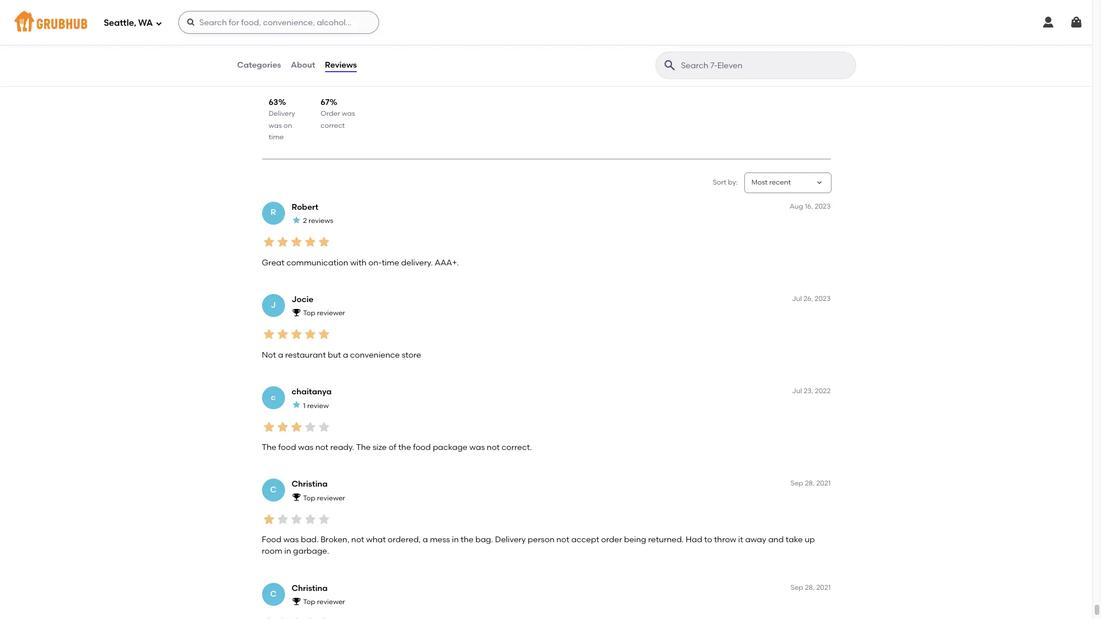 Task type: vqa. For each thing, say whether or not it's contained in the screenshot.
leftmost svg icon
yes



Task type: locate. For each thing, give the bounding box(es) containing it.
was inside the 67 order was correct
[[342, 110, 355, 118]]

but
[[328, 350, 341, 360]]

2023 right 26,
[[815, 295, 831, 303]]

1 horizontal spatial food
[[413, 443, 431, 452]]

2 2023 from the top
[[815, 295, 831, 303]]

2023 for store
[[815, 295, 831, 303]]

0 vertical spatial c
[[270, 485, 277, 495]]

2 sep from the top
[[791, 584, 803, 592]]

time for on
[[269, 133, 284, 141]]

Sort by: field
[[752, 178, 791, 188]]

1 vertical spatial in
[[284, 547, 291, 557]]

store
[[402, 350, 421, 360]]

top for restaurant
[[303, 309, 315, 317]]

sep 28, 2021 for trophy icon corresponding to bad.
[[791, 480, 831, 488]]

1 top from the top
[[303, 309, 315, 317]]

reviews
[[269, 38, 326, 55], [325, 60, 357, 70]]

time left delivery.
[[382, 258, 399, 268]]

0 vertical spatial 2023
[[815, 202, 831, 210]]

on
[[284, 121, 292, 129]]

seattle,
[[104, 18, 136, 28]]

c down room
[[270, 589, 277, 599]]

2 horizontal spatial a
[[423, 535, 428, 545]]

jocie
[[292, 295, 314, 304]]

caret down icon image
[[815, 178, 824, 188]]

0 vertical spatial delivery
[[269, 110, 295, 118]]

in right mess
[[452, 535, 459, 545]]

not left correct.
[[487, 443, 500, 452]]

returned.
[[648, 535, 684, 545]]

top reviewer down the jocie
[[303, 309, 345, 317]]

2 christina from the top
[[292, 584, 328, 593]]

1 vertical spatial christina
[[292, 584, 328, 593]]

1 28, from the top
[[805, 480, 815, 488]]

food was bad. broken, not what  ordered, a mess in the bag. delivery person not accept order being returned. had to throw it away and take up room in garbage.
[[262, 535, 815, 557]]

0 horizontal spatial svg image
[[155, 20, 162, 27]]

reviewer for but
[[317, 309, 345, 317]]

28, up 'up'
[[805, 480, 815, 488]]

1 2021 from the top
[[816, 480, 831, 488]]

2 vertical spatial reviewer
[[317, 598, 345, 606]]

most
[[752, 179, 768, 187]]

top reviewer
[[303, 309, 345, 317], [303, 494, 345, 502], [303, 598, 345, 606]]

top
[[303, 309, 315, 317], [303, 494, 315, 502], [303, 598, 315, 606]]

1 vertical spatial delivery
[[495, 535, 526, 545]]

1 c from the top
[[270, 485, 277, 495]]

the right the of
[[398, 443, 411, 452]]

sep 28, 2021 down 'up'
[[791, 584, 831, 592]]

in
[[452, 535, 459, 545], [284, 547, 291, 557]]

was left bad. on the bottom
[[283, 535, 299, 545]]

review
[[307, 402, 329, 410]]

0 vertical spatial in
[[452, 535, 459, 545]]

28, down 'up'
[[805, 584, 815, 592]]

2 vertical spatial top reviewer
[[303, 598, 345, 606]]

1 vertical spatial sep 28, 2021
[[791, 584, 831, 592]]

was left the on
[[269, 121, 282, 129]]

63
[[269, 97, 278, 107]]

categories
[[237, 60, 281, 70]]

was
[[342, 110, 355, 118], [269, 121, 282, 129], [298, 443, 314, 452], [470, 443, 485, 452], [283, 535, 299, 545]]

sep 28, 2021 up 'up'
[[791, 480, 831, 488]]

1 vertical spatial the
[[461, 535, 474, 545]]

1 vertical spatial 2023
[[815, 295, 831, 303]]

2023 for aaa+.
[[815, 202, 831, 210]]

1 horizontal spatial delivery
[[495, 535, 526, 545]]

for
[[329, 38, 349, 55]]

not left "ready."
[[315, 443, 328, 452]]

categories button
[[237, 45, 282, 86]]

wa
[[138, 18, 153, 28]]

0 vertical spatial christina
[[292, 480, 328, 489]]

1 reviewer from the top
[[317, 309, 345, 317]]

being
[[624, 535, 646, 545]]

1 trophy icon image from the top
[[292, 308, 301, 317]]

reviewer down garbage.
[[317, 598, 345, 606]]

1 vertical spatial jul
[[792, 387, 802, 395]]

room
[[262, 547, 282, 557]]

0 vertical spatial reviewer
[[317, 309, 345, 317]]

reviews for reviews for 7-eleven
[[269, 38, 326, 55]]

not left what
[[351, 535, 364, 545]]

2 vertical spatial top
[[303, 598, 315, 606]]

0 vertical spatial trophy icon image
[[292, 308, 301, 317]]

67
[[321, 97, 330, 107]]

magnifying glass icon image
[[663, 59, 677, 72]]

not
[[262, 350, 276, 360]]

aug
[[790, 202, 803, 210]]

0 vertical spatial top
[[303, 309, 315, 317]]

top up bad. on the bottom
[[303, 494, 315, 502]]

1 vertical spatial 28,
[[805, 584, 815, 592]]

communication
[[286, 258, 348, 268]]

1 vertical spatial 2021
[[816, 584, 831, 592]]

c
[[271, 393, 276, 403]]

0 vertical spatial sep 28, 2021
[[791, 480, 831, 488]]

0 horizontal spatial food
[[278, 443, 296, 452]]

food left the package
[[413, 443, 431, 452]]

was left "ready."
[[298, 443, 314, 452]]

trophy icon image up bad. on the bottom
[[292, 493, 301, 502]]

christina down garbage.
[[292, 584, 328, 593]]

food
[[278, 443, 296, 452], [413, 443, 431, 452]]

reviews
[[309, 217, 333, 225]]

aug 16, 2023
[[790, 202, 831, 210]]

top down garbage.
[[303, 598, 315, 606]]

0 vertical spatial reviews
[[269, 38, 326, 55]]

1 vertical spatial top reviewer
[[303, 494, 345, 502]]

jul 26, 2023
[[792, 295, 831, 303]]

time
[[269, 133, 284, 141], [382, 258, 399, 268]]

2021
[[816, 480, 831, 488], [816, 584, 831, 592]]

0 vertical spatial 28,
[[805, 480, 815, 488]]

1 horizontal spatial time
[[382, 258, 399, 268]]

time for on-
[[382, 258, 399, 268]]

2 top from the top
[[303, 494, 315, 502]]

in right room
[[284, 547, 291, 557]]

2 sep 28, 2021 from the top
[[791, 584, 831, 592]]

away
[[745, 535, 766, 545]]

2023
[[815, 202, 831, 210], [815, 295, 831, 303]]

1 sep 28, 2021 from the top
[[791, 480, 831, 488]]

a right but
[[343, 350, 348, 360]]

2 horizontal spatial svg image
[[1042, 15, 1055, 29]]

0 horizontal spatial delivery
[[269, 110, 295, 118]]

2 2021 from the top
[[816, 584, 831, 592]]

top down the jocie
[[303, 309, 315, 317]]

a left mess
[[423, 535, 428, 545]]

1 horizontal spatial the
[[461, 535, 474, 545]]

food left "ready."
[[278, 443, 296, 452]]

robert
[[292, 202, 318, 212]]

1 2023 from the top
[[815, 202, 831, 210]]

3 top reviewer from the top
[[303, 598, 345, 606]]

mess
[[430, 535, 450, 545]]

the down c
[[262, 443, 276, 452]]

1 vertical spatial top
[[303, 494, 315, 502]]

the left size
[[356, 443, 371, 452]]

0 horizontal spatial the
[[262, 443, 276, 452]]

reviews for reviews
[[325, 60, 357, 70]]

2023 right 16,
[[815, 202, 831, 210]]

trophy icon image
[[292, 308, 301, 317], [292, 493, 301, 502], [292, 597, 301, 606]]

jul 23, 2022
[[792, 387, 831, 395]]

1 top reviewer from the top
[[303, 309, 345, 317]]

the
[[262, 443, 276, 452], [356, 443, 371, 452]]

2 vertical spatial trophy icon image
[[292, 597, 301, 606]]

2 the from the left
[[356, 443, 371, 452]]

c up food
[[270, 485, 277, 495]]

delivery
[[269, 110, 295, 118], [495, 535, 526, 545]]

0 horizontal spatial in
[[284, 547, 291, 557]]

top for bad.
[[303, 494, 315, 502]]

was inside 63 delivery was on time
[[269, 121, 282, 129]]

1 horizontal spatial svg image
[[186, 18, 195, 27]]

1 vertical spatial c
[[270, 589, 277, 599]]

1 vertical spatial reviewer
[[317, 494, 345, 502]]

a right not
[[278, 350, 283, 360]]

food
[[262, 535, 281, 545]]

2 reviewer from the top
[[317, 494, 345, 502]]

reviews inside button
[[325, 60, 357, 70]]

2 trophy icon image from the top
[[292, 493, 301, 502]]

svg image
[[1042, 15, 1055, 29], [186, 18, 195, 27], [155, 20, 162, 27]]

bad.
[[301, 535, 319, 545]]

christina up bad. on the bottom
[[292, 480, 328, 489]]

c
[[270, 485, 277, 495], [270, 589, 277, 599]]

top reviewer for but
[[303, 309, 345, 317]]

with
[[350, 258, 367, 268]]

1 vertical spatial reviews
[[325, 60, 357, 70]]

1 vertical spatial time
[[382, 258, 399, 268]]

delivery right bag.
[[495, 535, 526, 545]]

3 top from the top
[[303, 598, 315, 606]]

trophy icon image down the jocie
[[292, 308, 301, 317]]

chaitanya
[[292, 387, 332, 397]]

time down the on
[[269, 133, 284, 141]]

star icon image
[[269, 56, 285, 72], [285, 56, 301, 72], [301, 56, 317, 72], [317, 56, 333, 72], [317, 56, 333, 72], [333, 56, 349, 72], [292, 216, 301, 225], [262, 235, 276, 249], [276, 235, 289, 249], [289, 235, 303, 249], [303, 235, 317, 249], [317, 235, 331, 249], [262, 328, 276, 341], [276, 328, 289, 341], [289, 328, 303, 341], [303, 328, 317, 341], [317, 328, 331, 341], [292, 401, 301, 410], [262, 420, 276, 434], [276, 420, 289, 434], [289, 420, 303, 434], [303, 420, 317, 434], [317, 420, 331, 434], [262, 513, 276, 526], [276, 513, 289, 526], [289, 513, 303, 526], [303, 513, 317, 526], [317, 513, 331, 526], [262, 617, 276, 619], [276, 617, 289, 619], [289, 617, 303, 619], [303, 617, 317, 619], [317, 617, 331, 619]]

was right the order
[[342, 110, 355, 118]]

jul left 26,
[[792, 295, 802, 303]]

j
[[271, 300, 276, 310]]

delivery up the on
[[269, 110, 295, 118]]

0 vertical spatial sep
[[791, 480, 803, 488]]

trophy icon image down garbage.
[[292, 597, 301, 606]]

1 vertical spatial sep
[[791, 584, 803, 592]]

sep down take
[[791, 584, 803, 592]]

jul
[[792, 295, 802, 303], [792, 387, 802, 395]]

0 vertical spatial 2021
[[816, 480, 831, 488]]

reviewer up broken,
[[317, 494, 345, 502]]

reviews up "about"
[[269, 38, 326, 55]]

top reviewer up broken,
[[303, 494, 345, 502]]

christina
[[292, 480, 328, 489], [292, 584, 328, 593]]

2 top reviewer from the top
[[303, 494, 345, 502]]

the
[[398, 443, 411, 452], [461, 535, 474, 545]]

2
[[303, 217, 307, 225]]

sep
[[791, 480, 803, 488], [791, 584, 803, 592]]

correct
[[321, 121, 345, 129]]

1 sep from the top
[[791, 480, 803, 488]]

0 vertical spatial time
[[269, 133, 284, 141]]

the left bag.
[[461, 535, 474, 545]]

1
[[303, 402, 306, 410]]

0 vertical spatial jul
[[792, 295, 802, 303]]

sep up take
[[791, 480, 803, 488]]

1 horizontal spatial the
[[356, 443, 371, 452]]

person
[[528, 535, 555, 545]]

0 vertical spatial top reviewer
[[303, 309, 345, 317]]

0 horizontal spatial the
[[398, 443, 411, 452]]

jul left 23,
[[792, 387, 802, 395]]

34
[[269, 77, 278, 86]]

reviews down reviews for 7-eleven at the top left
[[325, 60, 357, 70]]

reviewer up but
[[317, 309, 345, 317]]

1 vertical spatial trophy icon image
[[292, 493, 301, 502]]

order
[[321, 110, 340, 118]]

top reviewer down garbage.
[[303, 598, 345, 606]]

reviewer
[[317, 309, 345, 317], [317, 494, 345, 502], [317, 598, 345, 606]]

0 horizontal spatial time
[[269, 133, 284, 141]]

garbage.
[[293, 547, 329, 557]]

time inside 63 delivery was on time
[[269, 133, 284, 141]]

trophy icon image for bad.
[[292, 493, 301, 502]]



Task type: describe. For each thing, give the bounding box(es) containing it.
eleven
[[365, 38, 410, 55]]

reviews for 7-eleven
[[269, 38, 410, 55]]

sep for third trophy icon from the top
[[791, 584, 803, 592]]

23,
[[804, 387, 813, 395]]

2 food from the left
[[413, 443, 431, 452]]

sep for trophy icon corresponding to bad.
[[791, 480, 803, 488]]

2 28, from the top
[[805, 584, 815, 592]]

great
[[262, 258, 285, 268]]

great communication with on-time delivery. aaa+.
[[262, 258, 459, 268]]

seattle, wa
[[104, 18, 153, 28]]

what
[[366, 535, 386, 545]]

correct.
[[502, 443, 532, 452]]

2021 for trophy icon corresponding to bad.
[[816, 480, 831, 488]]

1 christina from the top
[[292, 480, 328, 489]]

and
[[768, 535, 784, 545]]

size
[[373, 443, 387, 452]]

was for on
[[269, 121, 282, 129]]

top reviewer for broken,
[[303, 494, 345, 502]]

1 horizontal spatial in
[[452, 535, 459, 545]]

was right the package
[[470, 443, 485, 452]]

aaa+.
[[435, 258, 459, 268]]

jul for the food was not ready. the size of the food package was not correct.
[[792, 387, 802, 395]]

the inside 'food was bad. broken, not what  ordered, a mess in the bag. delivery person not accept order being returned. had to throw it away and take up room in garbage.'
[[461, 535, 474, 545]]

up
[[805, 535, 815, 545]]

not right person
[[557, 535, 569, 545]]

1 review
[[303, 402, 329, 410]]

delivery inside 'food was bad. broken, not what  ordered, a mess in the bag. delivery person not accept order being returned. had to throw it away and take up room in garbage.'
[[495, 535, 526, 545]]

34 ratings
[[269, 77, 307, 86]]

Search 7-Eleven search field
[[680, 60, 852, 71]]

reviews button
[[324, 45, 357, 86]]

Search for food, convenience, alcohol... search field
[[178, 11, 379, 34]]

0 horizontal spatial a
[[278, 350, 283, 360]]

accept
[[571, 535, 599, 545]]

1 the from the left
[[262, 443, 276, 452]]

not a restaurant but a convenience store
[[262, 350, 421, 360]]

by:
[[728, 179, 738, 187]]

sort by:
[[713, 179, 738, 187]]

of
[[389, 443, 396, 452]]

7-
[[352, 38, 365, 55]]

1 food from the left
[[278, 443, 296, 452]]

ratings
[[280, 77, 307, 86]]

2021 for third trophy icon from the top
[[816, 584, 831, 592]]

throw
[[714, 535, 736, 545]]

16,
[[805, 202, 813, 210]]

was inside 'food was bad. broken, not what  ordered, a mess in the bag. delivery person not accept order being returned. had to throw it away and take up room in garbage.'
[[283, 535, 299, 545]]

was for not
[[298, 443, 314, 452]]

ordered,
[[388, 535, 421, 545]]

2 c from the top
[[270, 589, 277, 599]]

3 trophy icon image from the top
[[292, 597, 301, 606]]

to
[[704, 535, 712, 545]]

it
[[738, 535, 743, 545]]

broken,
[[321, 535, 349, 545]]

had
[[686, 535, 702, 545]]

sep 28, 2021 for third trophy icon from the top
[[791, 584, 831, 592]]

0 vertical spatial the
[[398, 443, 411, 452]]

67 order was correct
[[321, 97, 355, 129]]

26,
[[804, 295, 813, 303]]

jul for not a restaurant but a convenience store
[[792, 295, 802, 303]]

63 delivery was on time
[[269, 97, 295, 141]]

reviewer for broken,
[[317, 494, 345, 502]]

convenience
[[350, 350, 400, 360]]

a inside 'food was bad. broken, not what  ordered, a mess in the bag. delivery person not accept order being returned. had to throw it away and take up room in garbage.'
[[423, 535, 428, 545]]

bag.
[[475, 535, 493, 545]]

main navigation navigation
[[0, 0, 1093, 45]]

about button
[[290, 45, 316, 86]]

most recent
[[752, 179, 791, 187]]

recent
[[769, 179, 791, 187]]

package
[[433, 443, 468, 452]]

restaurant
[[285, 350, 326, 360]]

was for correct
[[342, 110, 355, 118]]

2 reviews
[[303, 217, 333, 225]]

sort
[[713, 179, 726, 187]]

3 reviewer from the top
[[317, 598, 345, 606]]

on-
[[369, 258, 382, 268]]

1 horizontal spatial a
[[343, 350, 348, 360]]

about
[[291, 60, 315, 70]]

order
[[601, 535, 622, 545]]

r
[[271, 208, 276, 218]]

svg image
[[1070, 15, 1083, 29]]

take
[[786, 535, 803, 545]]

the food was not ready. the size of the food package was not correct.
[[262, 443, 532, 452]]

2022
[[815, 387, 831, 395]]

trophy icon image for restaurant
[[292, 308, 301, 317]]

ready.
[[330, 443, 354, 452]]

delivery.
[[401, 258, 433, 268]]



